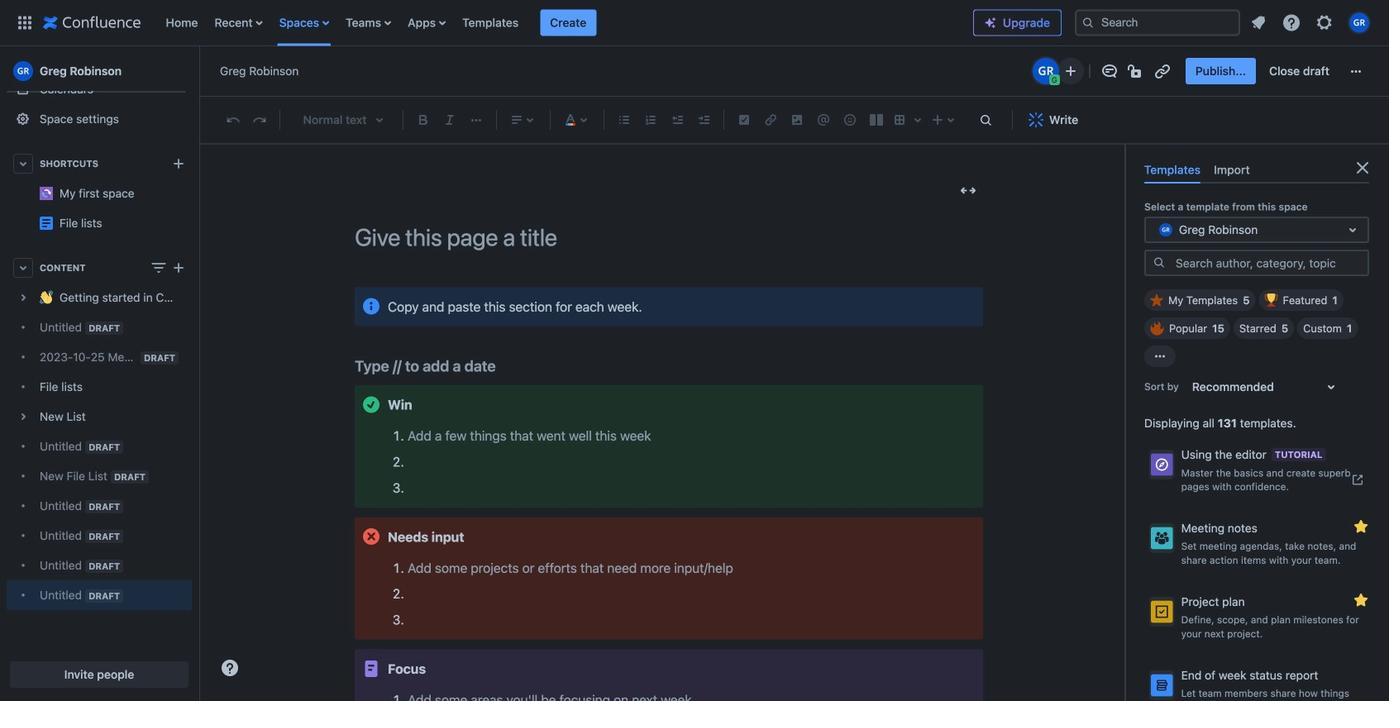 Task type: vqa. For each thing, say whether or not it's contained in the screenshot.
Panel info 'icon'
yes



Task type: locate. For each thing, give the bounding box(es) containing it.
group
[[1186, 58, 1340, 84]]

1 horizontal spatial list
[[1244, 8, 1380, 38]]

comment icon image
[[1100, 61, 1120, 81]]

Main content area, start typing to enter text. text field
[[355, 287, 983, 701]]

0 horizontal spatial list
[[158, 0, 974, 46]]

create a page image
[[169, 258, 189, 278]]

Search field
[[1075, 10, 1241, 36]]

None search field
[[1075, 10, 1241, 36]]

Give this page a title text field
[[355, 224, 983, 251]]

panel note image
[[361, 659, 381, 679]]

open image
[[1343, 220, 1363, 240]]

None text field
[[1156, 222, 1159, 238]]

tree
[[7, 283, 192, 610]]

help icon image
[[1282, 13, 1302, 33]]

file lists image
[[40, 217, 53, 230]]

confluence image
[[43, 13, 141, 33], [43, 13, 141, 33]]

banner
[[0, 0, 1390, 46]]

premium image
[[984, 16, 998, 29]]

list item
[[540, 10, 597, 36]]

notification icon image
[[1249, 13, 1269, 33]]

panel error image
[[361, 527, 381, 547]]

collapse sidebar image
[[180, 55, 217, 88]]

tab list
[[1138, 156, 1376, 184]]

list
[[158, 0, 974, 46], [1244, 8, 1380, 38]]



Task type: describe. For each thing, give the bounding box(es) containing it.
panel success image
[[361, 395, 381, 415]]

close templates and import image
[[1353, 158, 1373, 178]]

find and replace image
[[976, 110, 996, 130]]

list formating group
[[611, 107, 717, 133]]

text formatting group
[[410, 107, 490, 133]]

space element
[[0, 0, 199, 701]]

list item inside list
[[540, 10, 597, 36]]

copy link image
[[1153, 61, 1173, 81]]

Search author, category, topic field
[[1171, 252, 1368, 275]]

tree inside space element
[[7, 283, 192, 610]]

unstar meeting notes image
[[1352, 517, 1371, 537]]

global element
[[10, 0, 974, 46]]

change view image
[[149, 258, 169, 278]]

search icon image
[[1153, 256, 1166, 269]]

search image
[[1082, 16, 1095, 29]]

unstar project plan image
[[1352, 591, 1371, 610]]

more categories image
[[1151, 346, 1170, 366]]

more image
[[1347, 61, 1366, 81]]

appswitcher icon image
[[15, 13, 35, 33]]

make page full-width image
[[959, 181, 978, 200]]

add shortcut image
[[169, 154, 189, 174]]

list for appswitcher icon
[[158, 0, 974, 46]]

invite to edit image
[[1061, 61, 1081, 81]]

panel info image
[[361, 297, 381, 317]]

list for the premium icon
[[1244, 8, 1380, 38]]

settings icon image
[[1315, 13, 1335, 33]]

no restrictions image
[[1126, 61, 1146, 81]]



